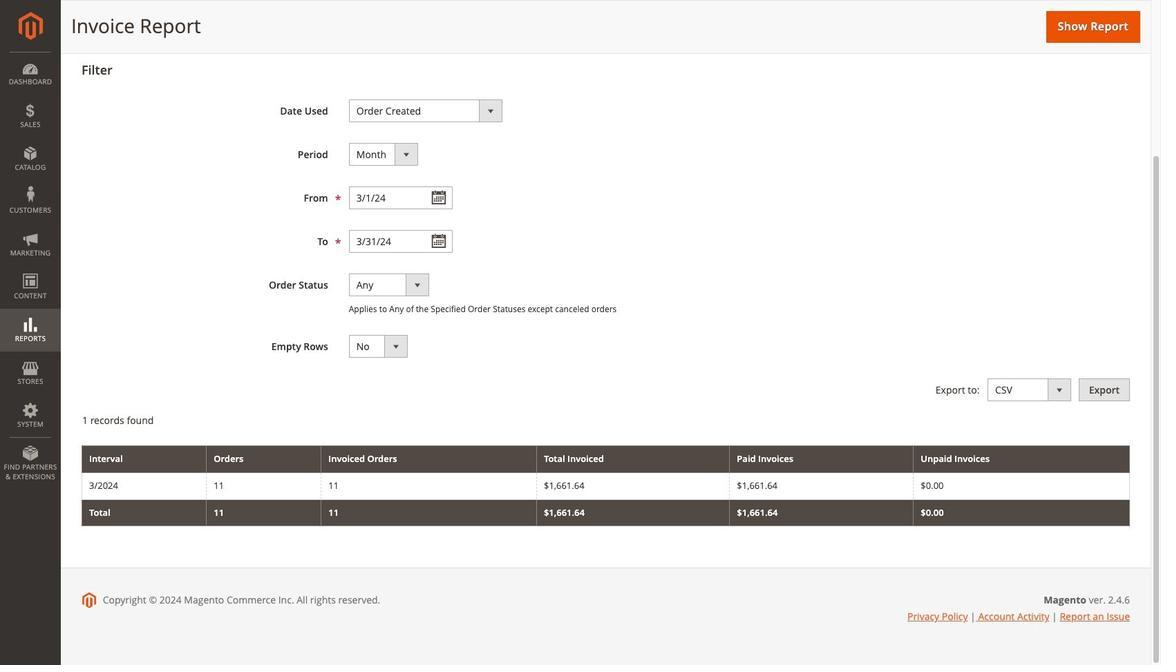 Task type: locate. For each thing, give the bounding box(es) containing it.
None text field
[[349, 230, 453, 253]]

None text field
[[349, 187, 453, 209]]

menu bar
[[0, 52, 61, 489]]



Task type: vqa. For each thing, say whether or not it's contained in the screenshot.
second To text field from right
no



Task type: describe. For each thing, give the bounding box(es) containing it.
magento admin panel image
[[18, 12, 43, 40]]



